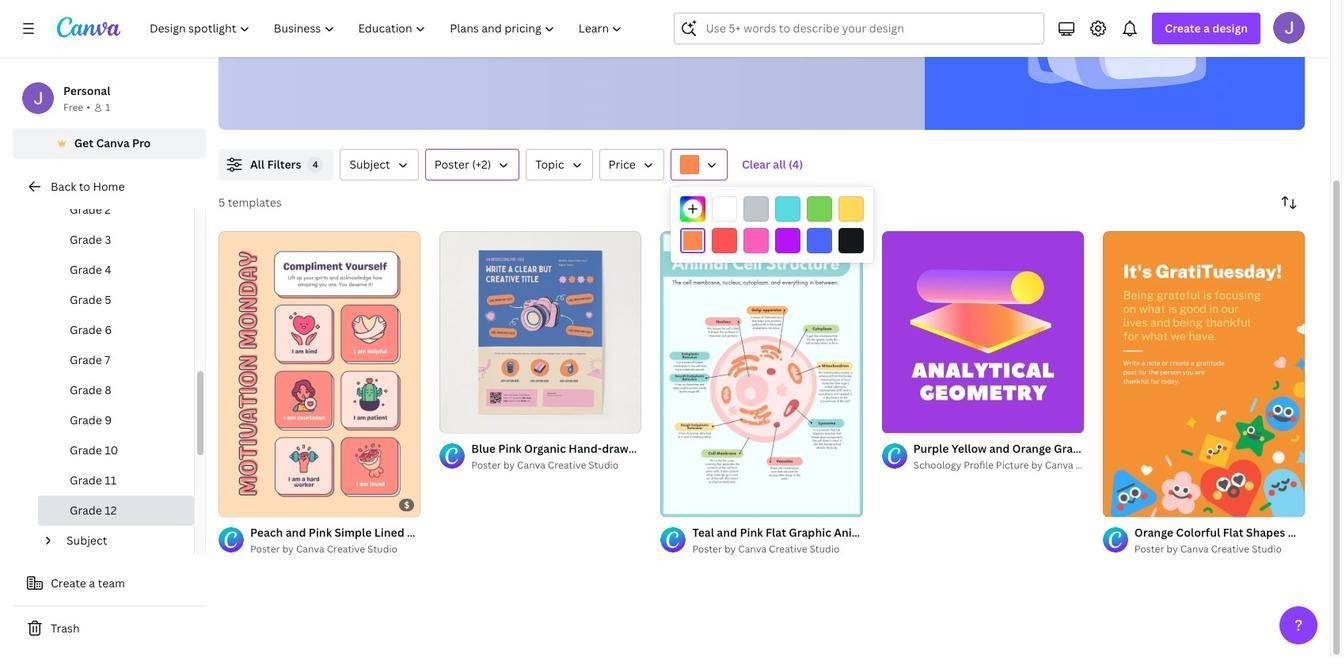 Task type: locate. For each thing, give the bounding box(es) containing it.
1 horizontal spatial create
[[1166, 21, 1201, 36]]

create
[[1166, 21, 1201, 36], [51, 576, 86, 591]]

None search field
[[674, 13, 1045, 44]]

12
[[407, 17, 421, 35], [105, 503, 117, 518]]

grade 12
[[70, 503, 117, 518]]

12 down 11
[[105, 503, 117, 518]]

#55dbe0 image
[[776, 196, 801, 222], [776, 196, 801, 222]]

1 horizontal spatial templates
[[424, 17, 486, 35]]

#fe884c image
[[680, 228, 706, 253]]

subject button
[[340, 149, 419, 181], [60, 526, 185, 556]]

(4)
[[789, 157, 804, 172]]

4
[[313, 158, 318, 170], [105, 262, 112, 277]]

grade down grade 11
[[70, 503, 102, 518]]

#74d353 image
[[807, 196, 833, 222]]

studio inside the teal and pink flat graphic animal cell biology poster poster by canva creative studio
[[810, 543, 840, 556]]

grade left 8
[[70, 383, 102, 398]]

pro
[[132, 135, 151, 151]]

(+2)
[[472, 157, 491, 172]]

canva inside the teal and pink flat graphic animal cell biology poster poster by canva creative studio
[[739, 543, 767, 556]]

#fd5ebb image
[[744, 228, 769, 253]]

subject for the top subject button
[[350, 157, 390, 172]]

grade for grade 11
[[70, 473, 102, 488]]

grade for grade 7
[[70, 353, 102, 368]]

subject right 4 filter options selected element
[[350, 157, 390, 172]]

3 inside "link"
[[468, 414, 474, 426]]

1 horizontal spatial 5
[[219, 195, 225, 210]]

1 vertical spatial subject button
[[60, 526, 185, 556]]

1 horizontal spatial 3
[[468, 414, 474, 426]]

create for create a team
[[51, 576, 86, 591]]

pink
[[740, 525, 763, 540]]

1 left of
[[451, 414, 456, 426]]

poster by canva creative studio
[[471, 459, 619, 472], [250, 543, 398, 556], [1135, 543, 1282, 556]]

schoology profile picture by canva creative studio link
[[914, 458, 1147, 474]]

subject button down grade 12
[[60, 526, 185, 556]]

grade for grade 2
[[70, 202, 102, 217]]

grade down grade 3
[[70, 262, 102, 277]]

creative
[[548, 459, 586, 472], [1076, 459, 1115, 472], [327, 543, 365, 556], [769, 543, 808, 556], [1212, 543, 1250, 556]]

0 horizontal spatial poster by canva creative studio
[[250, 543, 398, 556]]

teal and pink flat graphic animal cell biology poster link
[[693, 524, 977, 542]]

grade for grade 10
[[70, 443, 102, 458]]

and
[[717, 525, 738, 540]]

1 horizontal spatial subject
[[350, 157, 390, 172]]

orange colorful flat shapes wellness social and emotional learning poster image
[[1103, 231, 1305, 517]]

teal and pink flat graphic animal cell biology poster poster by canva creative studio
[[693, 525, 977, 556]]

4 down grade 3 link
[[105, 262, 112, 277]]

grade for grade 4
[[70, 262, 102, 277]]

poster by canva creative studio link
[[471, 458, 642, 474], [250, 542, 421, 558], [693, 542, 863, 558], [1135, 542, 1305, 558]]

0 vertical spatial 1
[[105, 101, 110, 114]]

12 right quality
[[407, 17, 421, 35]]

grade left 10
[[70, 443, 102, 458]]

teal and pink flat graphic animal cell biology poster image
[[661, 231, 863, 517]]

1 vertical spatial 12
[[105, 503, 117, 518]]

0 vertical spatial 5
[[219, 195, 225, 210]]

back to home
[[51, 179, 125, 194]]

peach and pink simple lined motivation monday wellness social and emotional learning poster image
[[219, 231, 421, 517]]

back to home link
[[13, 171, 206, 203]]

0 horizontal spatial create
[[51, 576, 86, 591]]

create inside create a design dropdown button
[[1166, 21, 1201, 36]]

11
[[105, 473, 117, 488]]

templates down all
[[228, 195, 282, 210]]

0 horizontal spatial 3
[[105, 232, 111, 247]]

3 down 2
[[105, 232, 111, 247]]

all filters
[[250, 157, 301, 172]]

#b612fb image
[[776, 228, 801, 253]]

0 vertical spatial subject
[[350, 157, 390, 172]]

#4a66fb image
[[807, 228, 833, 253], [807, 228, 833, 253]]

1 horizontal spatial design
[[1213, 21, 1248, 36]]

create a design
[[1166, 21, 1248, 36]]

home
[[93, 179, 125, 194]]

grade 5 link
[[38, 285, 194, 315]]

1 inside 1 of 3 "link"
[[451, 414, 456, 426]]

0 horizontal spatial a
[[89, 576, 95, 591]]

grade for grade 5
[[70, 292, 102, 307]]

grade for grade 3
[[70, 232, 102, 247]]

1
[[105, 101, 110, 114], [451, 414, 456, 426]]

get
[[74, 135, 94, 151]]

free •
[[63, 101, 90, 114]]

#15181b image
[[839, 228, 864, 253], [839, 228, 864, 253]]

design right next
[[570, 17, 610, 35]]

grade
[[367, 17, 404, 35], [70, 202, 102, 217], [70, 232, 102, 247], [70, 262, 102, 277], [70, 292, 102, 307], [70, 322, 102, 337], [70, 353, 102, 368], [70, 383, 102, 398], [70, 413, 102, 428], [70, 443, 102, 458], [70, 473, 102, 488], [70, 503, 102, 518]]

1 vertical spatial 1
[[451, 414, 456, 426]]

a for team
[[89, 576, 95, 591]]

flat
[[766, 525, 787, 540]]

grade left 2
[[70, 202, 102, 217]]

#ffffff image
[[712, 196, 738, 222], [712, 196, 738, 222]]

templates left for
[[424, 17, 486, 35]]

price
[[609, 157, 636, 172]]

1 vertical spatial subject
[[67, 533, 107, 548]]

a inside dropdown button
[[1204, 21, 1210, 36]]

grade left 6 at the left of page
[[70, 322, 102, 337]]

grade for grade 12
[[70, 503, 102, 518]]

1 horizontal spatial subject button
[[340, 149, 419, 181]]

1 right •
[[105, 101, 110, 114]]

by
[[504, 459, 515, 472], [1032, 459, 1043, 472], [282, 543, 294, 556], [725, 543, 736, 556], [1167, 543, 1179, 556]]

add a new color image
[[680, 196, 706, 222]]

grade 10
[[70, 443, 118, 458]]

3 right of
[[468, 414, 474, 426]]

5
[[219, 195, 225, 210], [105, 292, 111, 307]]

grade for grade 8
[[70, 383, 102, 398]]

grade right quality
[[367, 17, 404, 35]]

back
[[51, 179, 76, 194]]

#fd5ebb image
[[744, 228, 769, 253]]

0 vertical spatial 4
[[313, 158, 318, 170]]

8
[[105, 383, 112, 398]]

templates
[[424, 17, 486, 35], [228, 195, 282, 210]]

1 for 1
[[105, 101, 110, 114]]

a inside button
[[89, 576, 95, 591]]

0 horizontal spatial subject
[[67, 533, 107, 548]]

1 horizontal spatial a
[[1204, 21, 1210, 36]]

#b612fb image
[[776, 228, 801, 253]]

your
[[510, 17, 538, 35]]

canva
[[96, 135, 130, 151], [517, 459, 546, 472], [1045, 459, 1074, 472], [296, 543, 325, 556], [739, 543, 767, 556], [1181, 543, 1209, 556]]

1 horizontal spatial 1
[[451, 414, 456, 426]]

grade 9
[[70, 413, 112, 428]]

quality
[[322, 17, 364, 35]]

Sort by button
[[1274, 187, 1305, 219]]

1 horizontal spatial 12
[[407, 17, 421, 35]]

1 of 3
[[451, 414, 474, 426]]

subject down grade 12
[[67, 533, 107, 548]]

create inside create a team button
[[51, 576, 86, 591]]

top level navigation element
[[139, 13, 636, 44]]

grade down grade 4
[[70, 292, 102, 307]]

studio
[[589, 459, 619, 472], [1117, 459, 1147, 472], [368, 543, 398, 556], [810, 543, 840, 556], [1252, 543, 1282, 556]]

3
[[105, 232, 111, 247], [468, 414, 474, 426]]

grade for grade 6
[[70, 322, 102, 337]]

a for design
[[1204, 21, 1210, 36]]

2 horizontal spatial poster by canva creative studio
[[1135, 543, 1282, 556]]

#74d353 image
[[807, 196, 833, 222]]

for
[[489, 17, 507, 35]]

grade 5
[[70, 292, 111, 307]]

1 vertical spatial 4
[[105, 262, 112, 277]]

grade 9 link
[[38, 406, 194, 436]]

grade 2
[[70, 202, 111, 217]]

picture
[[996, 459, 1029, 472]]

#c1c6cb image
[[744, 196, 769, 222], [744, 196, 769, 222]]

1 vertical spatial templates
[[228, 195, 282, 210]]

#fed958 image
[[839, 196, 864, 222], [839, 196, 864, 222]]

0 horizontal spatial templates
[[228, 195, 282, 210]]

grade 3 link
[[38, 225, 194, 255]]

0 vertical spatial 3
[[105, 232, 111, 247]]

1 vertical spatial a
[[89, 576, 95, 591]]

0 horizontal spatial 12
[[105, 503, 117, 518]]

subject button right 4 filter options selected element
[[340, 149, 419, 181]]

grade down grade 2 on the top of the page
[[70, 232, 102, 247]]

clear all (4) button
[[734, 149, 811, 181]]

grade left 7
[[70, 353, 102, 368]]

0 vertical spatial a
[[1204, 21, 1210, 36]]

jacob simon image
[[1274, 12, 1305, 44]]

design left jacob simon "icon"
[[1213, 21, 1248, 36]]

0 vertical spatial create
[[1166, 21, 1201, 36]]

0 horizontal spatial 1
[[105, 101, 110, 114]]

1 vertical spatial 5
[[105, 292, 111, 307]]

grade left 11
[[70, 473, 102, 488]]

grade 4
[[70, 262, 112, 277]]

0 horizontal spatial 5
[[105, 292, 111, 307]]

subject
[[350, 157, 390, 172], [67, 533, 107, 548]]

1 vertical spatial create
[[51, 576, 86, 591]]

4 right filters
[[313, 158, 318, 170]]

grade left 9
[[70, 413, 102, 428]]

#fe884c image
[[680, 155, 699, 174], [680, 155, 699, 174]]

by inside the teal and pink flat graphic animal cell biology poster poster by canva creative studio
[[725, 543, 736, 556]]

graphic
[[789, 525, 832, 540]]

1 vertical spatial 3
[[468, 414, 474, 426]]

a
[[1204, 21, 1210, 36], [89, 576, 95, 591]]

poster
[[435, 157, 470, 172], [471, 459, 501, 472], [942, 525, 977, 540], [250, 543, 280, 556], [693, 543, 722, 556], [1135, 543, 1165, 556]]



Task type: describe. For each thing, give the bounding box(es) containing it.
clear
[[742, 157, 771, 172]]

topic
[[536, 157, 564, 172]]

get canva pro button
[[13, 128, 206, 158]]

high
[[292, 17, 318, 35]]

9
[[105, 413, 112, 428]]

create a team
[[51, 576, 125, 591]]

browse
[[244, 17, 289, 35]]

browse high quality grade 12 templates for your next design
[[244, 17, 610, 35]]

Search search field
[[706, 13, 1035, 44]]

trash link
[[13, 613, 206, 645]]

grade 6
[[70, 322, 112, 337]]

next
[[541, 17, 567, 35]]

animal
[[834, 525, 872, 540]]

•
[[87, 101, 90, 114]]

6
[[105, 322, 112, 337]]

poster (+2)
[[435, 157, 491, 172]]

#fd5152 image
[[712, 228, 738, 253]]

clear all (4)
[[742, 157, 804, 172]]

free
[[63, 101, 83, 114]]

10
[[105, 443, 118, 458]]

1 horizontal spatial 4
[[313, 158, 318, 170]]

add a new color image
[[680, 196, 706, 222]]

purple yellow and orange gradient analytical geometry senior high schoology profile picture image
[[882, 231, 1084, 433]]

grade 2 link
[[38, 195, 194, 225]]

profile
[[964, 459, 994, 472]]

2
[[105, 202, 111, 217]]

trash
[[51, 621, 80, 636]]

grade 11 link
[[38, 466, 194, 496]]

$
[[404, 499, 410, 511]]

grade 7
[[70, 353, 110, 368]]

0 vertical spatial 12
[[407, 17, 421, 35]]

grade 3
[[70, 232, 111, 247]]

cell
[[875, 525, 896, 540]]

4 filter options selected element
[[308, 157, 324, 173]]

poster by canva creative studio for orange colorful flat shapes wellness social and emotional learning poster image
[[1135, 543, 1282, 556]]

all
[[773, 157, 786, 172]]

to
[[79, 179, 90, 194]]

blue pink organic hand-drawn blank portrait educational poster image
[[440, 231, 642, 433]]

schoology
[[914, 459, 962, 472]]

poster inside button
[[435, 157, 470, 172]]

1 horizontal spatial poster by canva creative studio
[[471, 459, 619, 472]]

topic button
[[526, 149, 593, 181]]

subject for left subject button
[[67, 533, 107, 548]]

5 templates
[[219, 195, 282, 210]]

1 of 3 link
[[440, 231, 642, 433]]

1 for 1 of 3
[[451, 414, 456, 426]]

grade for grade 9
[[70, 413, 102, 428]]

#fd5152 image
[[712, 228, 738, 253]]

get canva pro
[[74, 135, 151, 151]]

of
[[458, 414, 466, 426]]

poster (+2) button
[[425, 149, 520, 181]]

grade 7 link
[[38, 345, 194, 375]]

grade 11
[[70, 473, 117, 488]]

filters
[[267, 157, 301, 172]]

grade 8
[[70, 383, 112, 398]]

0 vertical spatial templates
[[424, 17, 486, 35]]

schoology profile picture by canva creative studio
[[914, 459, 1147, 472]]

7
[[105, 353, 110, 368]]

canva inside button
[[96, 135, 130, 151]]

create for create a design
[[1166, 21, 1201, 36]]

create a design button
[[1153, 13, 1261, 44]]

price button
[[599, 149, 665, 181]]

0 horizontal spatial subject button
[[60, 526, 185, 556]]

personal
[[63, 83, 110, 98]]

#fe884c image
[[680, 228, 706, 253]]

grade 8 link
[[38, 375, 194, 406]]

grade 10 link
[[38, 436, 194, 466]]

all
[[250, 157, 265, 172]]

create a team button
[[13, 568, 206, 600]]

grade 4 link
[[38, 255, 194, 285]]

0 horizontal spatial design
[[570, 17, 610, 35]]

biology
[[898, 525, 939, 540]]

creative inside the teal and pink flat graphic animal cell biology poster poster by canva creative studio
[[769, 543, 808, 556]]

0 horizontal spatial 4
[[105, 262, 112, 277]]

0 vertical spatial subject button
[[340, 149, 419, 181]]

team
[[98, 576, 125, 591]]

grade 6 link
[[38, 315, 194, 345]]

poster by canva creative studio for peach and pink simple lined motivation monday wellness social and emotional learning poster image
[[250, 543, 398, 556]]

teal
[[693, 525, 715, 540]]

design inside create a design dropdown button
[[1213, 21, 1248, 36]]



Task type: vqa. For each thing, say whether or not it's contained in the screenshot.
Grade associated with Grade 12
yes



